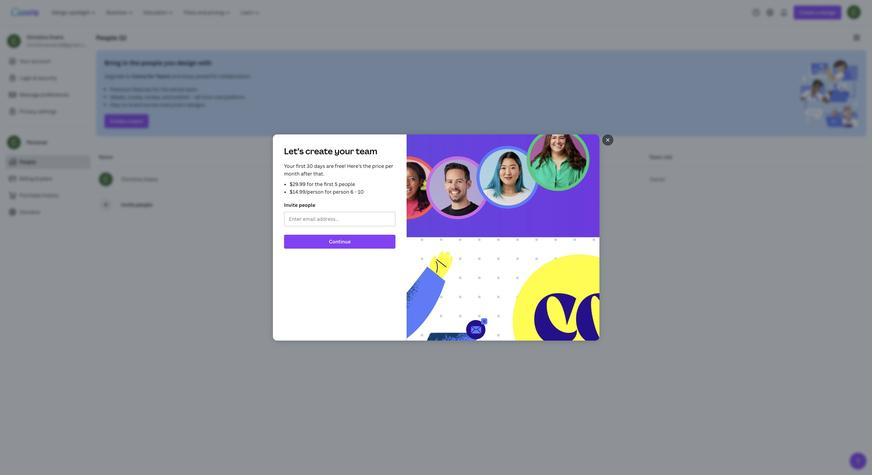 Task type: describe. For each thing, give the bounding box(es) containing it.
upgrade
[[105, 73, 125, 79]]

here's
[[347, 163, 362, 169]]

6
[[350, 188, 354, 195]]

bring
[[105, 59, 121, 67]]

people for people
[[20, 159, 36, 165]]

people (1)
[[96, 33, 127, 42]]

christina for christina overa
[[121, 176, 142, 183]]

purchase history link
[[6, 188, 91, 202]]

christina overa
[[121, 176, 158, 183]]

security
[[38, 75, 57, 81]]

that.
[[313, 170, 325, 177]]

upgrade to canva for teams and enjoy powerful collaboration.
[[105, 73, 251, 79]]

team inside premium features for the whole team ideate, create, review, and publish – all from one platform stay on brand across everyone's designs
[[185, 86, 197, 93]]

first inside $29.99 for the first 5 people $14.99/person for person 6 - 10
[[324, 181, 333, 187]]

continue button
[[284, 235, 396, 249]]

christina overa button
[[99, 172, 369, 186]]

platform
[[224, 94, 245, 100]]

ideate,
[[110, 94, 126, 100]]

personal
[[26, 139, 47, 146]]

people inside $29.99 for the first 5 people $14.99/person for person 6 - 10
[[339, 181, 355, 187]]

list containing premium features for the whole team
[[105, 86, 476, 109]]

purchase history
[[20, 192, 59, 199]]

powerful
[[196, 73, 217, 79]]

message
[[20, 91, 40, 98]]

for inside premium features for the whole team ideate, create, review, and publish – all from one platform stay on brand across everyone's designs
[[153, 86, 160, 93]]

the right the in
[[130, 59, 140, 67]]

history
[[42, 192, 59, 199]]

the inside the your first 30 days are free! here's the price per month after that.
[[363, 163, 371, 169]]

account
[[31, 58, 51, 64]]

1 horizontal spatial christinaovera9@gmail.com
[[374, 176, 440, 183]]

0 horizontal spatial christinaovera9@gmail.com
[[26, 41, 92, 48]]

$29.99 for the first 5 people $14.99/person for person 6 - 10
[[290, 181, 364, 195]]

on
[[122, 101, 128, 108]]

people link
[[6, 155, 91, 169]]

billing & plans
[[20, 175, 52, 182]]

person
[[333, 188, 349, 195]]

in
[[122, 59, 128, 67]]

month
[[284, 170, 300, 177]]

$14.99/person
[[290, 188, 324, 195]]

enjoy
[[182, 73, 195, 79]]

first inside the your first 30 days are free! here's the price per month after that.
[[296, 163, 305, 169]]

create a team
[[110, 118, 143, 124]]

price
[[372, 163, 384, 169]]

per
[[385, 163, 393, 169]]

free!
[[335, 163, 346, 169]]

team role
[[650, 154, 673, 160]]

2 vertical spatial team
[[356, 145, 377, 157]]

preferences
[[41, 91, 69, 98]]

30
[[307, 163, 313, 169]]

role
[[664, 154, 673, 160]]

teams
[[156, 73, 171, 79]]

Email to invite text field
[[289, 213, 391, 226]]

the inside $29.99 for the first 5 people $14.99/person for person 6 - 10
[[315, 181, 323, 187]]

people up teams
[[141, 59, 163, 67]]

domains link
[[6, 205, 91, 219]]

the inside premium features for the whole team ideate, create, review, and publish – all from one platform stay on brand across everyone's designs
[[161, 86, 169, 93]]

create
[[305, 145, 333, 157]]

continue
[[329, 238, 351, 245]]

list containing $29.99 for the first 5 people
[[284, 180, 396, 196]]

login
[[20, 75, 32, 81]]

you
[[164, 59, 175, 67]]

name
[[99, 154, 113, 160]]

people for people (1)
[[96, 33, 117, 42]]

purchase
[[20, 192, 41, 199]]

plans
[[40, 175, 52, 182]]

publish
[[173, 94, 190, 100]]

all
[[195, 94, 201, 100]]

privacy settings link
[[6, 105, 91, 118]]

-
[[355, 188, 357, 195]]

message preferences
[[20, 91, 69, 98]]

after
[[301, 170, 312, 177]]

your account link
[[6, 54, 91, 68]]

0 horizontal spatial invite people
[[121, 201, 153, 208]]

let's create your team
[[284, 145, 377, 157]]

your for your first 30 days are free! here's the price per month after that.
[[284, 163, 295, 169]]

1 horizontal spatial and
[[172, 73, 181, 79]]

everyone's
[[161, 101, 186, 108]]



Task type: vqa. For each thing, say whether or not it's contained in the screenshot.
Invite people button at the top of the page
yes



Task type: locate. For each thing, give the bounding box(es) containing it.
and up everyone's
[[162, 94, 171, 100]]

invite people
[[121, 201, 153, 208], [284, 202, 315, 208]]

&
[[33, 75, 37, 81], [35, 175, 38, 182]]

email
[[374, 154, 387, 160]]

0 vertical spatial &
[[33, 75, 37, 81]]

10
[[358, 188, 364, 195]]

1 vertical spatial christinaovera9@gmail.com
[[374, 176, 440, 183]]

& for billing
[[35, 175, 38, 182]]

invite people button
[[121, 201, 153, 208]]

& right login
[[33, 75, 37, 81]]

for up review,
[[153, 86, 160, 93]]

invite people down christina overa
[[121, 201, 153, 208]]

christina up your account
[[26, 34, 48, 40]]

0 vertical spatial and
[[172, 73, 181, 79]]

team up –
[[185, 86, 197, 93]]

premium features for the whole team ideate, create, review, and publish – all from one platform stay on brand across everyone's designs
[[110, 86, 245, 108]]

people up billing
[[20, 159, 36, 165]]

from
[[202, 94, 213, 100]]

login & security link
[[6, 71, 91, 85]]

privacy
[[20, 108, 37, 115]]

designs
[[187, 101, 205, 108]]

team inside button
[[131, 118, 143, 124]]

overa inside button
[[144, 176, 158, 183]]

christina overa christinaovera9@gmail.com
[[26, 34, 92, 48]]

0 horizontal spatial overa
[[49, 34, 63, 40]]

collaboration.
[[219, 73, 251, 79]]

with
[[199, 59, 212, 67]]

for left person
[[325, 188, 332, 195]]

the left price
[[363, 163, 371, 169]]

review,
[[145, 94, 161, 100]]

(1)
[[119, 33, 127, 42]]

christinaovera9@gmail.com down per
[[374, 176, 440, 183]]

to
[[126, 73, 131, 79]]

brand
[[129, 101, 143, 108]]

team
[[650, 154, 662, 160]]

overa
[[49, 34, 63, 40], [144, 176, 158, 183]]

for right canva
[[148, 73, 155, 79]]

people
[[141, 59, 163, 67], [339, 181, 355, 187], [136, 201, 153, 208], [299, 202, 315, 208]]

your first 30 days are free! here's the price per month after that.
[[284, 163, 393, 177]]

& left plans
[[35, 175, 38, 182]]

1 horizontal spatial christina
[[121, 176, 142, 183]]

christina for christina overa christinaovera9@gmail.com
[[26, 34, 48, 40]]

0 vertical spatial your
[[20, 58, 30, 64]]

team right a
[[131, 118, 143, 124]]

2 horizontal spatial team
[[356, 145, 377, 157]]

invite people down $14.99/person
[[284, 202, 315, 208]]

canva
[[132, 73, 147, 79]]

and inside premium features for the whole team ideate, create, review, and publish – all from one platform stay on brand across everyone's designs
[[162, 94, 171, 100]]

0 vertical spatial list
[[105, 86, 476, 109]]

people down christina overa
[[136, 201, 153, 208]]

people down $14.99/person
[[299, 202, 315, 208]]

overa for christina overa
[[144, 176, 158, 183]]

1 vertical spatial &
[[35, 175, 38, 182]]

& for login
[[33, 75, 37, 81]]

first
[[296, 163, 305, 169], [324, 181, 333, 187]]

stay
[[110, 101, 121, 108]]

your account
[[20, 58, 51, 64]]

the
[[130, 59, 140, 67], [161, 86, 169, 93], [363, 163, 371, 169], [315, 181, 323, 187]]

and
[[172, 73, 181, 79], [162, 94, 171, 100]]

1 vertical spatial people
[[20, 159, 36, 165]]

christinaovera9@gmail.com
[[26, 41, 92, 48], [374, 176, 440, 183]]

invite down christina overa
[[121, 201, 135, 208]]

premium
[[110, 86, 131, 93]]

1 vertical spatial list
[[284, 180, 396, 196]]

and left enjoy
[[172, 73, 181, 79]]

billing & plans link
[[6, 172, 91, 186]]

0 horizontal spatial first
[[296, 163, 305, 169]]

people left (1)
[[96, 33, 117, 42]]

overa for christina overa christinaovera9@gmail.com
[[49, 34, 63, 40]]

1 vertical spatial team
[[131, 118, 143, 124]]

1 vertical spatial first
[[324, 181, 333, 187]]

whole
[[170, 86, 184, 93]]

0 horizontal spatial your
[[20, 58, 30, 64]]

one
[[214, 94, 223, 100]]

invite down $14.99/person
[[284, 202, 298, 208]]

1 horizontal spatial team
[[185, 86, 197, 93]]

0 vertical spatial overa
[[49, 34, 63, 40]]

domains
[[20, 209, 40, 215]]

0 vertical spatial christina
[[26, 34, 48, 40]]

for up $14.99/person
[[307, 181, 314, 187]]

list
[[105, 86, 476, 109], [284, 180, 396, 196]]

0 horizontal spatial team
[[131, 118, 143, 124]]

message preferences link
[[6, 88, 91, 102]]

create
[[110, 118, 126, 124]]

christina inside button
[[121, 176, 142, 183]]

1 vertical spatial christina
[[121, 176, 142, 183]]

christinaovera9@gmail.com up your account link
[[26, 41, 92, 48]]

0 vertical spatial first
[[296, 163, 305, 169]]

top level navigation element
[[47, 6, 266, 20]]

your left 'account'
[[20, 58, 30, 64]]

& inside 'link'
[[33, 75, 37, 81]]

bring in the people you design with
[[105, 59, 212, 67]]

0 horizontal spatial and
[[162, 94, 171, 100]]

your inside the your first 30 days are free! here's the price per month after that.
[[284, 163, 295, 169]]

1 horizontal spatial people
[[96, 33, 117, 42]]

your
[[335, 145, 354, 157]]

people up 6
[[339, 181, 355, 187]]

create a team button
[[105, 114, 149, 128]]

5
[[335, 181, 338, 187]]

are
[[326, 163, 334, 169]]

across
[[144, 101, 159, 108]]

christina
[[26, 34, 48, 40], [121, 176, 142, 183]]

1 horizontal spatial invite people
[[284, 202, 315, 208]]

0 horizontal spatial invite
[[121, 201, 135, 208]]

0 vertical spatial team
[[185, 86, 197, 93]]

1 vertical spatial your
[[284, 163, 295, 169]]

first left 5
[[324, 181, 333, 187]]

0 horizontal spatial people
[[20, 159, 36, 165]]

overa up invite people button
[[144, 176, 158, 183]]

1 horizontal spatial your
[[284, 163, 295, 169]]

1 vertical spatial and
[[162, 94, 171, 100]]

christina up invite people button
[[121, 176, 142, 183]]

$29.99
[[290, 181, 306, 187]]

for
[[148, 73, 155, 79], [153, 86, 160, 93], [307, 181, 314, 187], [325, 188, 332, 195]]

1 horizontal spatial overa
[[144, 176, 158, 183]]

0 vertical spatial christinaovera9@gmail.com
[[26, 41, 92, 48]]

let's
[[284, 145, 304, 157]]

1 horizontal spatial invite
[[284, 202, 298, 208]]

features
[[132, 86, 152, 93]]

0 horizontal spatial christina
[[26, 34, 48, 40]]

privacy settings
[[20, 108, 57, 115]]

0 vertical spatial people
[[96, 33, 117, 42]]

days
[[314, 163, 325, 169]]

christina inside christina overa christinaovera9@gmail.com
[[26, 34, 48, 40]]

login & security
[[20, 75, 57, 81]]

the left 'whole'
[[161, 86, 169, 93]]

team up price
[[356, 145, 377, 157]]

billing
[[20, 175, 34, 182]]

overa inside christina overa christinaovera9@gmail.com
[[49, 34, 63, 40]]

design
[[177, 59, 197, 67]]

overa up your account link
[[49, 34, 63, 40]]

settings
[[38, 108, 57, 115]]

your up the month
[[284, 163, 295, 169]]

your for your account
[[20, 58, 30, 64]]

1 vertical spatial overa
[[144, 176, 158, 183]]

1 horizontal spatial first
[[324, 181, 333, 187]]

first left 30
[[296, 163, 305, 169]]

team
[[185, 86, 197, 93], [131, 118, 143, 124], [356, 145, 377, 157]]

–
[[191, 94, 194, 100]]

a
[[127, 118, 130, 124]]

create,
[[127, 94, 143, 100]]

the down that.
[[315, 181, 323, 187]]



